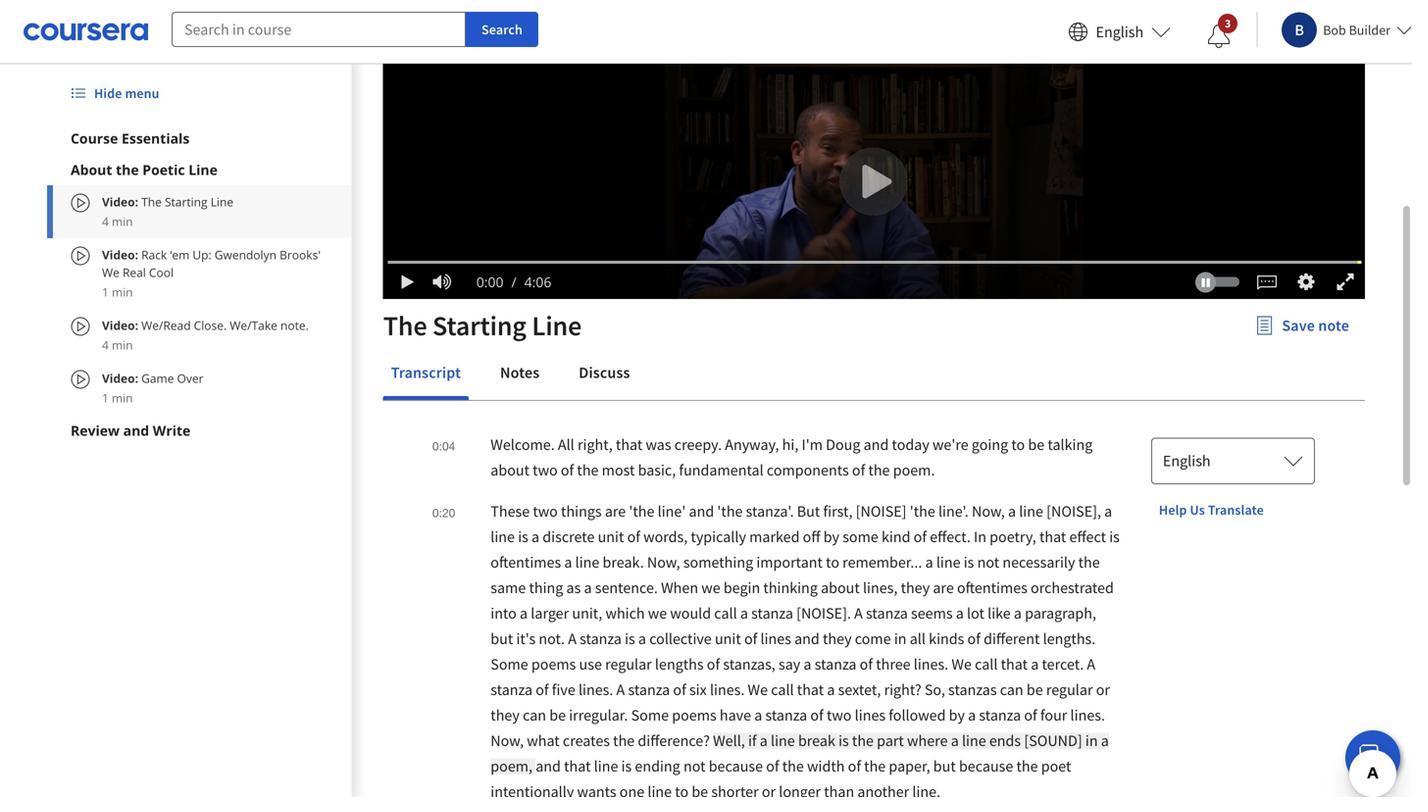 Task type: describe. For each thing, give the bounding box(es) containing it.
line'.
[[939, 502, 969, 521]]

a for a stanza is a collective unit of lines and they come in all kinds of different lengths. some poems use regular lengths of stanzas, say a stanza of three lines. we call that a tercet.
[[568, 629, 577, 649]]

one
[[620, 782, 645, 798]]

larger
[[531, 604, 569, 624]]

stanza down thinking in the right of the page
[[752, 604, 794, 624]]

we inside a stanza is a collective unit of lines and they come in all kinds of different lengths. some poems use regular lengths of stanzas, say a stanza of three lines. we call that a tercet.
[[952, 655, 972, 675]]

and right line'
[[689, 502, 714, 521]]

Search in course text field
[[172, 12, 466, 47]]

of inside now, a line [noise], a line is a discrete unit of words,
[[628, 527, 641, 547]]

over
[[177, 370, 204, 387]]

marked
[[750, 527, 800, 547]]

poet
[[1042, 757, 1072, 777]]

stanza up ends
[[980, 706, 1022, 726]]

all
[[910, 629, 926, 649]]

line up poetry, on the right of the page
[[1020, 502, 1044, 521]]

the left poem.
[[869, 461, 890, 480]]

game
[[141, 370, 174, 387]]

as
[[567, 578, 581, 598]]

unit inside a stanza is a collective unit of lines and they come in all kinds of different lengths. some poems use regular lengths of stanzas, say a stanza of three lines. we call that a tercet.
[[715, 629, 741, 649]]

1 1 from the top
[[102, 284, 109, 300]]

search
[[482, 21, 523, 38]]

search button
[[466, 12, 539, 47]]

orchestrated
[[1031, 578, 1114, 598]]

video: for video:
[[102, 247, 141, 263]]

a right if
[[760, 731, 768, 751]]

chat with us image
[[1358, 743, 1389, 774]]

line for video: the starting line 4 min
[[211, 194, 234, 210]]

remember...
[[843, 553, 923, 572]]

tercet.
[[1042, 655, 1084, 675]]

review and write button
[[71, 421, 328, 441]]

they inside a stanza is a collective unit of lines and they come in all kinds of different lengths. some poems use regular lengths of stanzas, say a stanza of three lines. we call that a tercet.
[[823, 629, 852, 649]]

cool
[[149, 264, 174, 281]]

they for be
[[491, 706, 520, 726]]

3
[[1225, 16, 1232, 31]]

stanza down 'a stanza of six lines. we call that a sextet, right?' at the bottom of page
[[766, 706, 808, 726]]

in poetry, that effect is oftentimes a line break.
[[491, 527, 1120, 572]]

stanzas,
[[723, 655, 776, 675]]

mute image
[[430, 272, 455, 292]]

video: for video: the starting line 4 min
[[102, 194, 138, 210]]

a stanza of six lines. button
[[617, 680, 748, 700]]

line down these
[[491, 527, 515, 547]]

1 horizontal spatial starting
[[433, 309, 527, 343]]

line inside "a line is not necessarily the same thing as a sentence."
[[937, 553, 961, 572]]

1 vertical spatial not
[[684, 757, 706, 777]]

and that line is ending not because of the width of the paper, button
[[536, 757, 934, 777]]

lines. inside a stanza of five lines.
[[579, 680, 614, 700]]

be down five
[[550, 706, 566, 726]]

'em
[[170, 247, 190, 263]]

we call that a sextet, right? button
[[748, 680, 925, 700]]

menu
[[125, 84, 159, 102]]

things
[[561, 502, 602, 521]]

call inside a stanza is a collective unit of lines and they come in all kinds of different lengths. some poems use regular lengths of stanzas, say a stanza of three lines. we call that a tercet.
[[975, 655, 998, 675]]

up:
[[193, 247, 212, 263]]

hide menu button
[[63, 76, 167, 111]]

if
[[749, 731, 757, 751]]

that inside a stanza is a collective unit of lines and they come in all kinds of different lengths. some poems use regular lengths of stanzas, say a stanza of three lines. we call that a tercet.
[[1001, 655, 1028, 675]]

review
[[71, 421, 120, 440]]

2 vertical spatial line
[[532, 309, 582, 343]]

english button
[[1061, 0, 1180, 64]]

i'm
[[802, 435, 823, 455]]

basic, fundamental components of the poem. button
[[638, 461, 935, 480]]

1 horizontal spatial to
[[826, 553, 840, 572]]

[sound]
[[1025, 731, 1083, 751]]

now, inside some poems have a stanza of two lines followed by a stanza of four lines. now, what creates the difference?
[[491, 731, 524, 751]]

when we begin thinking about lines, they are oftentimes orchestrated into
[[491, 578, 1114, 624]]

poems inside a stanza is a collective unit of lines and they come in all kinds of different lengths. some poems use regular lengths of stanzas, say a stanza of three lines. we call that a tercet.
[[532, 655, 576, 675]]

a stanza seems a lot like a paragraph, but it's not.
[[491, 604, 1097, 649]]

of inside anyway, hi, i'm doug and today we're going to be talking about two of the most
[[561, 461, 574, 480]]

of inside a stanza of five lines.
[[536, 680, 549, 700]]

0:00
[[477, 273, 504, 291]]

0 horizontal spatial we
[[648, 604, 667, 624]]

video: for video: game over 1 min
[[102, 370, 138, 387]]

2 'the from the left
[[718, 502, 743, 521]]

1 horizontal spatial the
[[383, 309, 427, 343]]

components
[[767, 461, 849, 480]]

/
[[512, 273, 517, 291]]

video: game over 1 min
[[102, 370, 204, 406]]

shorter
[[712, 782, 759, 798]]

the inside but because the poet intentionally wants one line to be shorter or
[[1017, 757, 1039, 777]]

call for sextet,
[[771, 680, 794, 700]]

same
[[491, 578, 526, 598]]

and inside anyway, hi, i'm doug and today we're going to be talking about two of the most
[[864, 435, 889, 455]]

line'
[[658, 502, 686, 521]]

starting inside "video: the starting line 4 min"
[[165, 194, 208, 210]]

two inside anyway, hi, i'm doug and today we're going to be talking about two of the most
[[533, 461, 558, 480]]

followed
[[889, 706, 946, 726]]

first,
[[824, 502, 853, 521]]

now, for something
[[647, 553, 681, 572]]

four
[[1041, 706, 1068, 726]]

stanza up use
[[580, 629, 622, 649]]

or inside so, stanzas can be regular or they can be irregular.
[[1097, 680, 1111, 700]]

most
[[602, 461, 635, 480]]

the inside dropdown button
[[116, 160, 139, 179]]

width
[[807, 757, 845, 777]]

a down begin
[[741, 604, 749, 624]]

notes button
[[493, 349, 548, 396]]

creates
[[563, 731, 610, 751]]

we inside when we begin thinking about lines, they are oftentimes orchestrated into
[[702, 578, 721, 598]]

hi,
[[783, 435, 799, 455]]

brooks'
[[280, 247, 321, 263]]

break.
[[603, 553, 644, 572]]

two inside some poems have a stanza of two lines followed by a stanza of four lines. now, what creates the difference?
[[827, 706, 852, 726]]

1 'the from the left
[[629, 502, 655, 521]]

a left sextet,
[[827, 680, 835, 700]]

play image
[[398, 274, 418, 290]]

a stanza of five lines.
[[491, 655, 1096, 700]]

anyway,
[[725, 435, 779, 455]]

the inside "a line is not necessarily the same thing as a sentence."
[[1079, 553, 1101, 572]]

some
[[843, 527, 879, 547]]

related lecture content tabs tab list
[[383, 349, 1366, 400]]

begin
[[724, 578, 761, 598]]

effect
[[1070, 527, 1107, 547]]

english inside button
[[1096, 22, 1144, 42]]

these
[[491, 502, 530, 521]]

a right the like
[[1014, 604, 1022, 624]]

4 minutes 06 seconds element
[[525, 273, 552, 291]]

well, if a line break is the part where a line ends [sound] in a poem, button
[[491, 731, 1110, 777]]

so, stanzas can be regular or they can be irregular.
[[491, 680, 1111, 726]]

intentionally
[[491, 782, 574, 798]]

a larger unit, which we would call a stanza [noise].
[[520, 604, 855, 624]]

bob builder
[[1324, 21, 1391, 39]]

now, for a
[[972, 502, 1005, 521]]

a left lot
[[956, 604, 964, 624]]

like
[[988, 604, 1011, 624]]

notes
[[500, 363, 540, 383]]

typically marked off by some kind of effect. button
[[691, 527, 974, 547]]

regular inside so, stanzas can be regular or they can be irregular.
[[1047, 680, 1093, 700]]

3 'the from the left
[[910, 502, 936, 521]]

help
[[1160, 501, 1188, 519]]

a for a stanza of five lines.
[[1088, 655, 1096, 675]]

well, if a line break is the part where a line ends [sound] in a poem,
[[491, 731, 1110, 777]]

in poetry, that effect is oftentimes a line break. button
[[491, 527, 1120, 572]]

english inside dropdown button
[[1164, 451, 1211, 471]]

unit,
[[572, 604, 603, 624]]

0:00 / 4:06
[[477, 273, 552, 291]]

use
[[579, 655, 602, 675]]

video: for video: we/read close. we/take note. 4 min
[[102, 317, 138, 334]]

save note button
[[1240, 302, 1366, 349]]

and inside a stanza is a collective unit of lines and they come in all kinds of different lengths. some poems use regular lengths of stanzas, say a stanza of three lines. we call that a tercet.
[[795, 629, 820, 649]]

a right into
[[520, 604, 528, 624]]

would
[[670, 604, 711, 624]]

some inside some poems have a stanza of two lines followed by a stanza of four lines. now, what creates the difference?
[[631, 706, 669, 726]]

regular inside a stanza is a collective unit of lines and they come in all kinds of different lengths. some poems use regular lengths of stanzas, say a stanza of three lines. we call that a tercet.
[[605, 655, 652, 675]]

course essentials
[[71, 129, 190, 148]]

transcript
[[391, 363, 461, 383]]

creepy.
[[675, 435, 722, 455]]

[noise],
[[1047, 502, 1102, 521]]

video: the starting line 4 min
[[102, 194, 234, 230]]

1 inside video: game over 1 min
[[102, 390, 109, 406]]



Task type: vqa. For each thing, say whether or not it's contained in the screenshot.
creepy.
yes



Task type: locate. For each thing, give the bounding box(es) containing it.
and left write
[[123, 421, 149, 440]]

3 video: from the top
[[102, 317, 138, 334]]

a left tercet.
[[1031, 655, 1039, 675]]

'the up "typically"
[[718, 502, 743, 521]]

the down some poems have a stanza of two lines followed by a stanza of four lines. button
[[853, 731, 874, 751]]

a larger unit, which we would call a stanza [noise]. button
[[520, 604, 855, 624]]

0 horizontal spatial we
[[102, 264, 120, 281]]

0:04
[[433, 440, 456, 453]]

1 horizontal spatial we
[[748, 680, 768, 700]]

0 horizontal spatial oftentimes
[[491, 553, 561, 572]]

lines inside a stanza is a collective unit of lines and they come in all kinds of different lengths. some poems use regular lengths of stanzas, say a stanza of three lines. we call that a tercet.
[[761, 629, 792, 649]]

but inside but because the poet intentionally wants one line to be shorter or
[[934, 757, 956, 777]]

1 vertical spatial unit
[[715, 629, 741, 649]]

call for [noise].
[[715, 604, 737, 624]]

1 vertical spatial 4
[[102, 337, 109, 353]]

now, down words,
[[647, 553, 681, 572]]

line for about the poetic line
[[189, 160, 218, 179]]

poems inside some poems have a stanza of two lines followed by a stanza of four lines. now, what creates the difference?
[[672, 706, 717, 726]]

line down about the poetic line dropdown button
[[211, 194, 234, 210]]

1 horizontal spatial some
[[631, 706, 669, 726]]

0 vertical spatial call
[[715, 604, 737, 624]]

2 vertical spatial we
[[748, 680, 768, 700]]

unit
[[598, 527, 624, 547], [715, 629, 741, 649]]

0 vertical spatial the
[[141, 194, 162, 210]]

they inside when we begin thinking about lines, they are oftentimes orchestrated into
[[901, 578, 930, 598]]

1 vertical spatial they
[[823, 629, 852, 649]]

a left discrete
[[532, 527, 540, 547]]

1 horizontal spatial call
[[771, 680, 794, 700]]

wants
[[577, 782, 617, 798]]

seems
[[911, 604, 953, 624]]

stanza inside a stanza seems a lot like a paragraph, but it's not.
[[866, 604, 908, 624]]

'the
[[629, 502, 655, 521], [718, 502, 743, 521], [910, 502, 936, 521]]

fundamental
[[679, 461, 764, 480]]

the inside well, if a line break is the part where a line ends [sound] in a poem,
[[853, 731, 874, 751]]

the down irregular.
[[613, 731, 635, 751]]

1 vertical spatial call
[[975, 655, 998, 675]]

0 vertical spatial or
[[1097, 680, 1111, 700]]

to
[[1012, 435, 1025, 455], [826, 553, 840, 572], [675, 782, 689, 798]]

min down "real"
[[112, 284, 133, 300]]

0 vertical spatial two
[[533, 461, 558, 480]]

poems down six
[[672, 706, 717, 726]]

to for shorter
[[675, 782, 689, 798]]

a for a stanza of six lines. we call that a sextet, right?
[[617, 680, 625, 700]]

some inside a stanza is a collective unit of lines and they come in all kinds of different lengths. some poems use regular lengths of stanzas, say a stanza of three lines. we call that a tercet.
[[491, 655, 529, 675]]

and down [noise].
[[795, 629, 820, 649]]

a inside in poetry, that effect is oftentimes a line break.
[[565, 553, 572, 572]]

lines. inside some poems have a stanza of two lines followed by a stanza of four lines. now, what creates the difference?
[[1071, 706, 1106, 726]]

by right off
[[824, 527, 840, 547]]

a right say
[[804, 655, 812, 675]]

today
[[892, 435, 930, 455]]

line right if
[[771, 731, 795, 751]]

lines. down some poems use regular lengths of stanzas, say a stanza of three lines. button
[[710, 680, 745, 700]]

all right, that was creepy. button
[[558, 435, 725, 455]]

0 horizontal spatial starting
[[165, 194, 208, 210]]

0 vertical spatial regular
[[605, 655, 652, 675]]

a right [sound]
[[1102, 731, 1110, 751]]

oftentimes
[[491, 553, 561, 572], [958, 578, 1028, 598]]

0 horizontal spatial but
[[491, 629, 513, 649]]

a up poetry, on the right of the page
[[1009, 502, 1016, 521]]

1 horizontal spatial regular
[[1047, 680, 1093, 700]]

0 horizontal spatial regular
[[605, 655, 652, 675]]

0 horizontal spatial unit
[[598, 527, 624, 547]]

discuss button
[[571, 349, 638, 396]]

min inside video: game over 1 min
[[112, 390, 133, 406]]

1 horizontal spatial we
[[702, 578, 721, 598]]

bob
[[1324, 21, 1347, 39]]

1 vertical spatial 1
[[102, 390, 109, 406]]

the down part
[[865, 757, 886, 777]]

about the poetic line button
[[71, 160, 328, 180]]

be inside anyway, hi, i'm doug and today we're going to be talking about two of the most
[[1029, 435, 1045, 455]]

0 vertical spatial to
[[1012, 435, 1025, 455]]

the down 'right,'
[[577, 461, 599, 480]]

not.
[[539, 629, 565, 649]]

0 vertical spatial some
[[491, 655, 529, 675]]

0 horizontal spatial call
[[715, 604, 737, 624]]

1 horizontal spatial unit
[[715, 629, 741, 649]]

a down stanzas
[[969, 706, 976, 726]]

a right have
[[755, 706, 763, 726]]

can down we call that a tercet. button
[[1000, 680, 1024, 700]]

to down ending
[[675, 782, 689, 798]]

stanza down the lines,
[[866, 604, 908, 624]]

line up wants
[[594, 757, 618, 777]]

five
[[552, 680, 576, 700]]

is inside well, if a line break is the part where a line ends [sound] in a poem,
[[839, 731, 849, 751]]

lot
[[967, 604, 985, 624]]

two down welcome. button
[[533, 461, 558, 480]]

a stanza is a collective unit of lines and they come in all kinds of different lengths. some poems use regular lengths of stanzas, say a stanza of three lines. we call that a tercet.
[[491, 629, 1096, 675]]

1 horizontal spatial they
[[823, 629, 852, 649]]

1 horizontal spatial oftentimes
[[958, 578, 1028, 598]]

are right things
[[605, 502, 626, 521]]

1 4 from the top
[[102, 213, 109, 230]]

english button
[[1152, 438, 1316, 485]]

video progress slider
[[388, 260, 1362, 265]]

they come in all kinds of different lengths. button
[[823, 629, 1096, 649]]

a for a stanza seems a lot like a paragraph, but it's not.
[[855, 604, 863, 624]]

and right doug
[[864, 435, 889, 455]]

0 horizontal spatial not
[[684, 757, 706, 777]]

or down paragraph,
[[1097, 680, 1111, 700]]

0 vertical spatial poems
[[532, 655, 576, 675]]

4 min from the top
[[112, 390, 133, 406]]

basic, fundamental components of the poem.
[[638, 461, 935, 480]]

about inside anyway, hi, i'm doug and today we're going to be talking about two of the most
[[491, 461, 530, 480]]

1 vertical spatial some
[[631, 706, 669, 726]]

but
[[797, 502, 821, 521]]

line left ends
[[962, 731, 987, 751]]

the down the about the poetic line
[[141, 194, 162, 210]]

1 vertical spatial now,
[[647, 553, 681, 572]]

2 horizontal spatial call
[[975, 655, 998, 675]]

lines for and
[[761, 629, 792, 649]]

because
[[709, 757, 763, 777], [960, 757, 1014, 777]]

coursera image
[[24, 16, 148, 47]]

line inside dropdown button
[[189, 160, 218, 179]]

1 vertical spatial line
[[211, 194, 234, 210]]

1 horizontal spatial because
[[960, 757, 1014, 777]]

we
[[102, 264, 120, 281], [952, 655, 972, 675], [748, 680, 768, 700]]

stanza inside a stanza of five lines.
[[491, 680, 533, 700]]

line inside in poetry, that effect is oftentimes a line break.
[[576, 553, 600, 572]]

0 vertical spatial english
[[1096, 22, 1144, 42]]

and down what
[[536, 757, 561, 777]]

is right break
[[839, 731, 849, 751]]

in inside a stanza is a collective unit of lines and they come in all kinds of different lengths. some poems use regular lengths of stanzas, say a stanza of three lines. we call that a tercet.
[[895, 629, 907, 649]]

0:20 button
[[427, 499, 461, 525]]

they down [noise].
[[823, 629, 852, 649]]

to inside but because the poet intentionally wants one line to be shorter or
[[675, 782, 689, 798]]

is inside now, a line [noise], a line is a discrete unit of words,
[[518, 527, 529, 547]]

0 vertical spatial we
[[102, 264, 120, 281]]

unit up some poems use regular lengths of stanzas, say a stanza of three lines. button
[[715, 629, 741, 649]]

is down which
[[625, 629, 636, 649]]

1 horizontal spatial lines
[[855, 706, 886, 726]]

1 vertical spatial or
[[762, 782, 776, 798]]

1 because from the left
[[709, 757, 763, 777]]

anyway, hi, i'm doug and today we're going to be talking about two of the most button
[[491, 435, 1093, 480]]

be inside but because the poet intentionally wants one line to be shorter or
[[692, 782, 708, 798]]

so, stanzas can be regular or they can be irregular. button
[[491, 680, 1111, 726]]

2 1 from the top
[[102, 390, 109, 406]]

lines up say
[[761, 629, 792, 649]]

1 horizontal spatial not
[[978, 553, 1000, 572]]

0 horizontal spatial because
[[709, 757, 763, 777]]

stanza down lengths
[[628, 680, 670, 700]]

0 horizontal spatial the
[[141, 194, 162, 210]]

we for a stanza of six lines. we call that a sextet, right?
[[748, 680, 768, 700]]

0 vertical spatial about
[[491, 461, 530, 480]]

'the left line'.
[[910, 502, 936, 521]]

unit inside now, a line [noise], a line is a discrete unit of words,
[[598, 527, 624, 547]]

a inside a stanza of five lines.
[[1088, 655, 1096, 675]]

but down the where
[[934, 757, 956, 777]]

0 vertical spatial in
[[895, 629, 907, 649]]

1 horizontal spatial english
[[1164, 451, 1211, 471]]

but left it's
[[491, 629, 513, 649]]

poetic
[[143, 160, 185, 179]]

min up "real"
[[112, 213, 133, 230]]

1
[[102, 284, 109, 300], [102, 390, 109, 406]]

stanza left five
[[491, 680, 533, 700]]

lines. inside a stanza is a collective unit of lines and they come in all kinds of different lengths. some poems use regular lengths of stanzas, say a stanza of three lines. we call that a tercet.
[[914, 655, 949, 675]]

starting down about the poetic line dropdown button
[[165, 194, 208, 210]]

2 min from the top
[[112, 284, 133, 300]]

0 horizontal spatial lines
[[761, 629, 792, 649]]

video: inside "video: the starting line 4 min"
[[102, 194, 138, 210]]

stanza up the 'we call that a sextet, right?' button
[[815, 655, 857, 675]]

we right which
[[648, 604, 667, 624]]

a right as
[[584, 578, 592, 598]]

ends
[[990, 731, 1022, 751]]

1 vertical spatial regular
[[1047, 680, 1093, 700]]

the down "play" image
[[383, 309, 427, 343]]

0 vertical spatial can
[[1000, 680, 1024, 700]]

video: inside video: game over 1 min
[[102, 370, 138, 387]]

4 inside the video: we/read close. we/take note. 4 min
[[102, 337, 109, 353]]

1 vertical spatial in
[[1086, 731, 1098, 751]]

now, up poem,
[[491, 731, 524, 751]]

is inside "a line is not necessarily the same thing as a sentence."
[[964, 553, 975, 572]]

different
[[984, 629, 1040, 649]]

the down effect in the right of the page
[[1079, 553, 1101, 572]]

video: inside the video: we/read close. we/take note. 4 min
[[102, 317, 138, 334]]

the inside anyway, hi, i'm doug and today we're going to be talking about two of the most
[[577, 461, 599, 480]]

0 minutes 0 seconds element
[[477, 273, 504, 291]]

1 horizontal spatial now,
[[647, 553, 681, 572]]

0 vertical spatial now,
[[972, 502, 1005, 521]]

be
[[1029, 435, 1045, 455], [1027, 680, 1044, 700], [550, 706, 566, 726], [692, 782, 708, 798]]

help us translate button
[[1152, 493, 1272, 528]]

1 horizontal spatial about
[[821, 578, 860, 598]]

we're
[[933, 435, 969, 455]]

1 vertical spatial can
[[523, 706, 547, 726]]

that inside in poetry, that effect is oftentimes a line break.
[[1040, 527, 1067, 547]]

1 horizontal spatial poems
[[672, 706, 717, 726]]

the
[[116, 160, 139, 179], [577, 461, 599, 480], [869, 461, 890, 480], [1079, 553, 1101, 572], [613, 731, 635, 751], [853, 731, 874, 751], [783, 757, 804, 777], [865, 757, 886, 777], [1017, 757, 1039, 777]]

about down the 'welcome.'
[[491, 461, 530, 480]]

by down stanzas
[[949, 706, 965, 726]]

full screen image
[[1333, 272, 1359, 292]]

0 vertical spatial oftentimes
[[491, 553, 561, 572]]

line down "effect."
[[937, 553, 961, 572]]

collective
[[650, 629, 712, 649]]

0 vertical spatial but
[[491, 629, 513, 649]]

hide menu
[[94, 84, 159, 102]]

the
[[141, 194, 162, 210], [383, 309, 427, 343]]

4 inside "video: the starting line 4 min"
[[102, 213, 109, 230]]

is up one
[[622, 757, 632, 777]]

oftentimes inside in poetry, that effect is oftentimes a line break.
[[491, 553, 561, 572]]

a up come
[[855, 604, 863, 624]]

the down course essentials
[[116, 160, 139, 179]]

we call that a tercet. button
[[952, 655, 1088, 675]]

we for rack 'em up: gwendolyn brooks' we real cool
[[102, 264, 120, 281]]

2 vertical spatial to
[[675, 782, 689, 798]]

1 vertical spatial lines
[[855, 706, 886, 726]]

video: down the about the poetic line
[[102, 194, 138, 210]]

0 horizontal spatial some
[[491, 655, 529, 675]]

line down ending
[[648, 782, 672, 798]]

transcript button
[[383, 349, 469, 396]]

0 vertical spatial lines
[[761, 629, 792, 649]]

min inside the video: we/read close. we/take note. 4 min
[[112, 337, 133, 353]]

line inside but because the poet intentionally wants one line to be shorter or
[[648, 782, 672, 798]]

1 vertical spatial but
[[934, 757, 956, 777]]

and inside dropdown button
[[123, 421, 149, 440]]

rack
[[141, 247, 167, 263]]

1 horizontal spatial but
[[934, 757, 956, 777]]

about inside when we begin thinking about lines, they are oftentimes orchestrated into
[[821, 578, 860, 598]]

say
[[779, 655, 801, 675]]

the inside "video: the starting line 4 min"
[[141, 194, 162, 210]]

hide
[[94, 84, 122, 102]]

some
[[491, 655, 529, 675], [631, 706, 669, 726]]

doug
[[826, 435, 861, 455]]

1 vertical spatial starting
[[433, 309, 527, 343]]

4 video: from the top
[[102, 370, 138, 387]]

six
[[690, 680, 707, 700]]

0 vertical spatial line
[[189, 160, 218, 179]]

now, something important to remember... button
[[647, 553, 926, 572]]

4 down about
[[102, 213, 109, 230]]

regular right use
[[605, 655, 652, 675]]

they
[[901, 578, 930, 598], [823, 629, 852, 649], [491, 706, 520, 726]]

lines. up so,
[[914, 655, 949, 675]]

a stanza seems a lot like a paragraph, but it's not. button
[[491, 604, 1097, 649]]

right,
[[578, 435, 613, 455]]

but inside a stanza seems a lot like a paragraph, but it's not.
[[491, 629, 513, 649]]

to inside anyway, hi, i'm doug and today we're going to be talking about two of the most
[[1012, 435, 1025, 455]]

oftentimes up the like
[[958, 578, 1028, 598]]

a right the where
[[951, 731, 959, 751]]

lines down sextet,
[[855, 706, 886, 726]]

2 vertical spatial now,
[[491, 731, 524, 751]]

or inside but because the poet intentionally wants one line to be shorter or
[[762, 782, 776, 798]]

they up seems
[[901, 578, 930, 598]]

are inside when we begin thinking about lines, they are oftentimes orchestrated into
[[933, 578, 954, 598]]

a
[[855, 604, 863, 624], [568, 629, 577, 649], [1088, 655, 1096, 675], [617, 680, 625, 700]]

3 button
[[1192, 13, 1247, 60]]

be down we call that a tercet. button
[[1027, 680, 1044, 700]]

1 video: from the top
[[102, 194, 138, 210]]

well,
[[713, 731, 745, 751]]

was
[[646, 435, 672, 455]]

2 video: from the top
[[102, 247, 141, 263]]

some down it's
[[491, 655, 529, 675]]

0 horizontal spatial about
[[491, 461, 530, 480]]

because inside but because the poet intentionally wants one line to be shorter or
[[960, 757, 1014, 777]]

to for talking
[[1012, 435, 1025, 455]]

and
[[123, 421, 149, 440], [864, 435, 889, 455], [689, 502, 714, 521], [795, 629, 820, 649], [536, 757, 561, 777]]

0 horizontal spatial poems
[[532, 655, 576, 675]]

can up what
[[523, 706, 547, 726]]

in right [sound]
[[1086, 731, 1098, 751]]

1 vertical spatial poems
[[672, 706, 717, 726]]

of
[[561, 461, 574, 480], [852, 461, 866, 480], [628, 527, 641, 547], [914, 527, 927, 547], [745, 629, 758, 649], [968, 629, 981, 649], [707, 655, 720, 675], [860, 655, 873, 675], [536, 680, 549, 700], [673, 680, 687, 700], [811, 706, 824, 726], [1025, 706, 1038, 726], [766, 757, 780, 777], [848, 757, 861, 777]]

stanza
[[752, 604, 794, 624], [866, 604, 908, 624], [580, 629, 622, 649], [815, 655, 857, 675], [491, 680, 533, 700], [628, 680, 670, 700], [766, 706, 808, 726], [980, 706, 1022, 726]]

1 vertical spatial to
[[826, 553, 840, 572]]

2 horizontal spatial 'the
[[910, 502, 936, 521]]

unit up break.
[[598, 527, 624, 547]]

min up video: game over 1 min
[[112, 337, 133, 353]]

note.
[[281, 317, 309, 334]]

be left talking
[[1029, 435, 1045, 455]]

in inside well, if a line break is the part where a line ends [sound] in a poem,
[[1086, 731, 1098, 751]]

0 vertical spatial we
[[702, 578, 721, 598]]

1 vertical spatial the
[[383, 309, 427, 343]]

1 min
[[102, 284, 133, 300]]

or right the shorter
[[762, 782, 776, 798]]

0 vertical spatial they
[[901, 578, 930, 598]]

is down in
[[964, 553, 975, 572]]

we up '1 min'
[[102, 264, 120, 281]]

but because the poet intentionally wants one line to be shorter or
[[491, 757, 1072, 798]]

now,
[[972, 502, 1005, 521], [647, 553, 681, 572], [491, 731, 524, 751]]

a down "effect."
[[926, 553, 934, 572]]

0 horizontal spatial in
[[895, 629, 907, 649]]

a inside a stanza seems a lot like a paragraph, but it's not.
[[855, 604, 863, 624]]

now, inside now, a line [noise], a line is a discrete unit of words,
[[972, 502, 1005, 521]]

where
[[908, 731, 948, 751]]

the starting line
[[383, 309, 582, 343]]

[noise].
[[797, 604, 852, 624]]

but
[[491, 629, 513, 649], [934, 757, 956, 777]]

0 horizontal spatial 'the
[[629, 502, 655, 521]]

what
[[527, 731, 560, 751]]

is right effect in the right of the page
[[1110, 527, 1120, 547]]

help us translate
[[1160, 501, 1264, 519]]

2 vertical spatial call
[[771, 680, 794, 700]]

we down stanzas,
[[748, 680, 768, 700]]

to right going
[[1012, 435, 1025, 455]]

1 horizontal spatial can
[[1000, 680, 1024, 700]]

show notifications image
[[1208, 25, 1232, 48]]

in
[[974, 527, 987, 547]]

0 horizontal spatial by
[[824, 527, 840, 547]]

three
[[876, 655, 911, 675]]

1 horizontal spatial by
[[949, 706, 965, 726]]

two up discrete
[[533, 502, 558, 521]]

0 vertical spatial are
[[605, 502, 626, 521]]

0 vertical spatial not
[[978, 553, 1000, 572]]

the inside some poems have a stanza of two lines followed by a stanza of four lines. now, what creates the difference?
[[613, 731, 635, 751]]

now, something important to remember...
[[647, 553, 926, 572]]

the left the width
[[783, 757, 804, 777]]

1 vertical spatial oftentimes
[[958, 578, 1028, 598]]

talking
[[1048, 435, 1093, 455]]

poems down not.
[[532, 655, 576, 675]]

they inside so, stanzas can be regular or they can be irregular.
[[491, 706, 520, 726]]

we down they come in all kinds of different lengths. button at the right of page
[[952, 655, 972, 675]]

1 horizontal spatial are
[[933, 578, 954, 598]]

1 horizontal spatial or
[[1097, 680, 1111, 700]]

course
[[71, 129, 118, 148]]

save note
[[1283, 316, 1350, 336]]

3 min from the top
[[112, 337, 133, 353]]

0 horizontal spatial now,
[[491, 731, 524, 751]]

regular
[[605, 655, 652, 675], [1047, 680, 1093, 700]]

is inside a stanza is a collective unit of lines and they come in all kinds of different lengths. some poems use regular lengths of stanzas, say a stanza of three lines. we call that a tercet.
[[625, 629, 636, 649]]

note
[[1319, 316, 1350, 336]]

2 vertical spatial they
[[491, 706, 520, 726]]

lines. right four
[[1071, 706, 1106, 726]]

review and write
[[71, 421, 191, 440]]

typically marked off by some kind of effect.
[[691, 527, 974, 547]]

because up the shorter
[[709, 757, 763, 777]]

now, a line [noise], a line is a discrete unit of words,
[[491, 502, 1113, 547]]

min inside "video: the starting line 4 min"
[[112, 213, 133, 230]]

lines for followed
[[855, 706, 886, 726]]

0 vertical spatial 1
[[102, 284, 109, 300]]

0 horizontal spatial english
[[1096, 22, 1144, 42]]

1 vertical spatial we
[[648, 604, 667, 624]]

it's
[[517, 629, 536, 649]]

1 vertical spatial two
[[533, 502, 558, 521]]

1 min from the top
[[112, 213, 133, 230]]

2 horizontal spatial to
[[1012, 435, 1025, 455]]

we inside rack 'em up: gwendolyn brooks' we real cool
[[102, 264, 120, 281]]

lines. up irregular.
[[579, 680, 614, 700]]

a inside a stanza is a collective unit of lines and they come in all kinds of different lengths. some poems use regular lengths of stanzas, say a stanza of three lines. we call that a tercet.
[[568, 629, 577, 649]]

not inside "a line is not necessarily the same thing as a sentence."
[[978, 553, 1000, 572]]

line inside "video: the starting line 4 min"
[[211, 194, 234, 210]]

1 vertical spatial about
[[821, 578, 860, 598]]

they for thinking
[[901, 578, 930, 598]]

a up effect in the right of the page
[[1105, 502, 1113, 521]]

or
[[1097, 680, 1111, 700], [762, 782, 776, 798]]

line down '4:06'
[[532, 309, 582, 343]]

lengths.
[[1044, 629, 1096, 649]]

write
[[153, 421, 191, 440]]

a down which
[[639, 629, 647, 649]]

0:20
[[433, 506, 456, 520]]

0 vertical spatial unit
[[598, 527, 624, 547]]

1 horizontal spatial in
[[1086, 731, 1098, 751]]

2 because from the left
[[960, 757, 1014, 777]]

builder
[[1350, 21, 1391, 39]]

oftentimes inside when we begin thinking about lines, they are oftentimes orchestrated into
[[958, 578, 1028, 598]]

0:04 button
[[427, 433, 461, 458]]

is inside in poetry, that effect is oftentimes a line break.
[[1110, 527, 1120, 547]]

is down these
[[518, 527, 529, 547]]

but first, [noise] 'the line'. button
[[797, 502, 972, 521]]

by inside some poems have a stanza of two lines followed by a stanza of four lines. now, what creates the difference?
[[949, 706, 965, 726]]

2 4 from the top
[[102, 337, 109, 353]]

line up as
[[576, 553, 600, 572]]

lines inside some poems have a stanza of two lines followed by a stanza of four lines. now, what creates the difference?
[[855, 706, 886, 726]]



